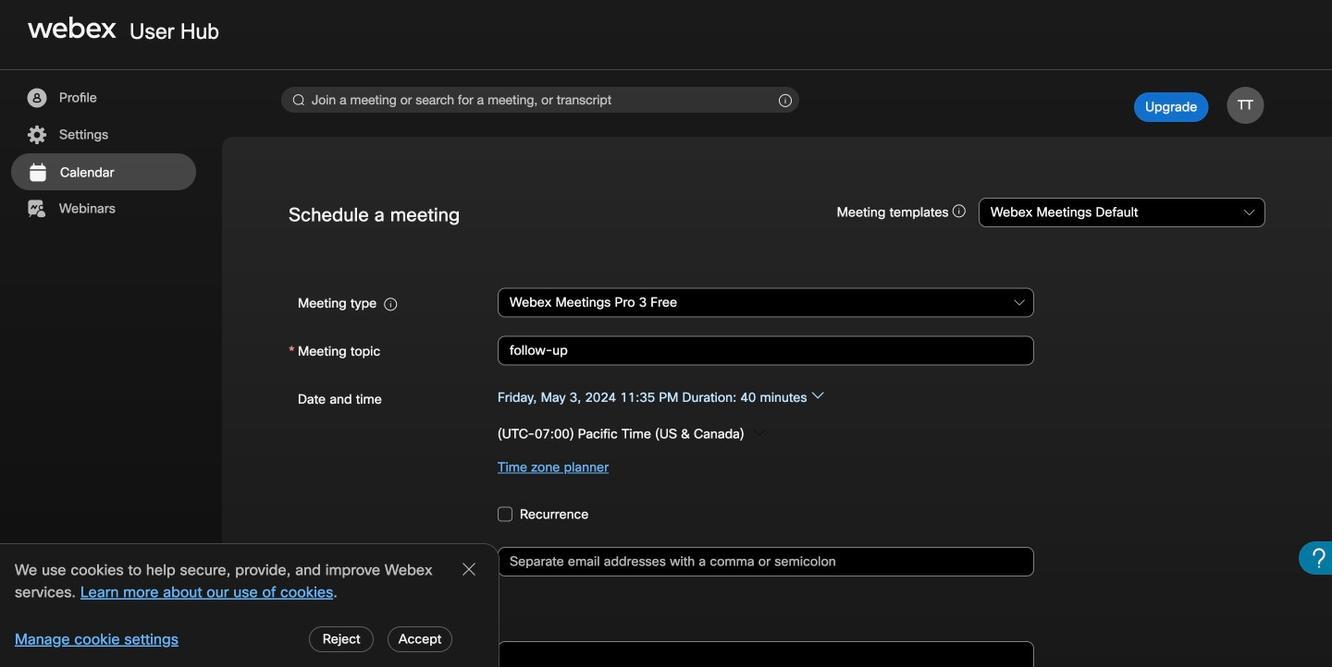 Task type: describe. For each thing, give the bounding box(es) containing it.
mds meetings_filled image
[[26, 162, 49, 184]]

arrow image
[[753, 427, 766, 440]]

arrow image
[[811, 390, 824, 403]]

Join a meeting or search for a meeting, or transcript text field
[[281, 87, 799, 113]]

mds webex helix filled image
[[25, 555, 47, 577]]

cisco webex image
[[28, 17, 117, 39]]

mds webinar_filled image
[[25, 198, 48, 220]]



Task type: locate. For each thing, give the bounding box(es) containing it.
Invitees text field
[[498, 548, 1034, 577]]

None text field
[[498, 336, 1034, 366]]

None text field
[[498, 642, 1034, 668]]

close image
[[461, 561, 477, 578]]

mds content download_filled image
[[25, 592, 48, 614]]

mds people circle_filled image
[[25, 87, 48, 109]]

None field
[[498, 286, 1034, 320]]

mds settings_filled image
[[25, 124, 48, 146]]

ng help active image
[[25, 629, 44, 648]]

group
[[289, 382, 1265, 485]]



Task type: vqa. For each thing, say whether or not it's contained in the screenshot.
the mds webinar_filled ICON
yes



